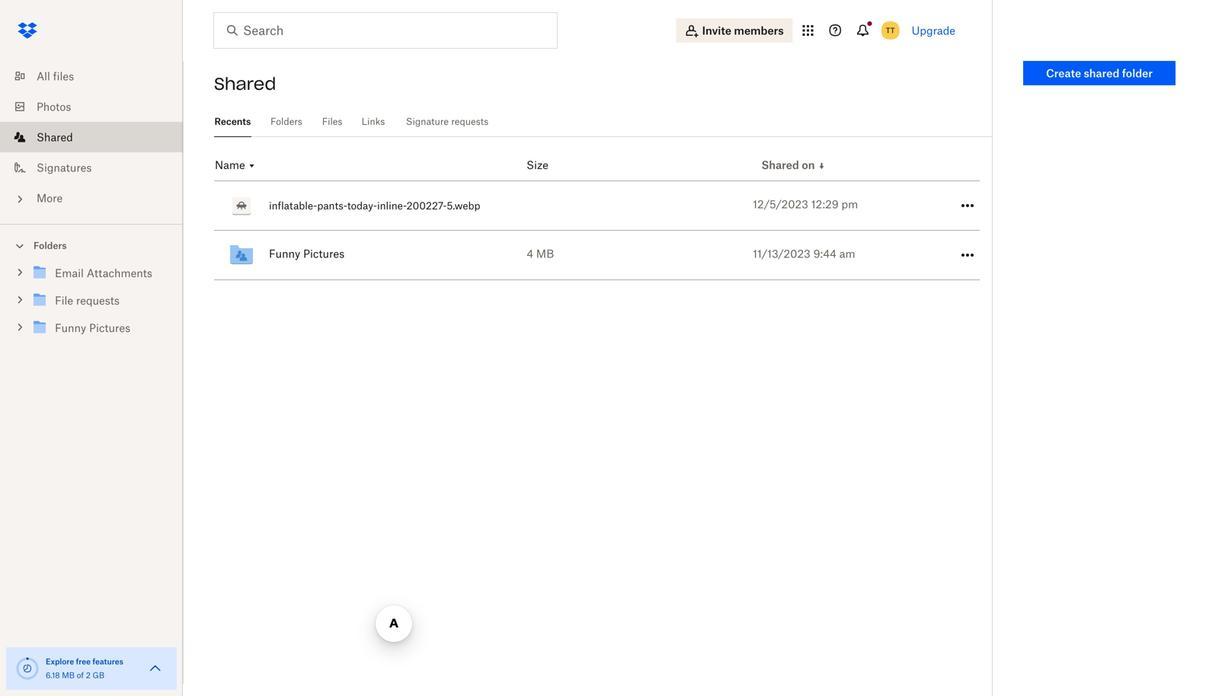 Task type: locate. For each thing, give the bounding box(es) containing it.
template stateless image right name
[[247, 161, 257, 171]]

template stateless image
[[817, 161, 826, 170], [247, 161, 257, 171]]

inline-
[[377, 200, 406, 212]]

pictures down file requests link
[[89, 322, 130, 334]]

funny pictures link down inline-
[[226, 231, 565, 280]]

11/13/2023
[[753, 247, 811, 260]]

1 horizontal spatial folders
[[271, 116, 302, 127]]

0 vertical spatial funny
[[269, 247, 300, 260]]

tab list containing recents
[[214, 107, 992, 137]]

requests down the email attachments link
[[76, 294, 120, 307]]

mb left of
[[62, 671, 75, 680]]

shared
[[214, 73, 276, 94], [37, 131, 73, 144], [762, 158, 799, 171]]

pictures down pants-
[[303, 247, 344, 260]]

all files link
[[12, 61, 183, 91]]

funny pictures
[[269, 247, 344, 260], [55, 322, 130, 334]]

more actions image
[[958, 197, 977, 215], [958, 246, 977, 264]]

shared down "photos"
[[37, 131, 73, 144]]

email attachments
[[55, 267, 152, 280]]

1 template stateless image from the left
[[817, 161, 826, 170]]

0 vertical spatial more actions image
[[958, 197, 977, 215]]

0 horizontal spatial shared
[[37, 131, 73, 144]]

upgrade link
[[912, 24, 955, 37]]

funny
[[269, 247, 300, 260], [55, 322, 86, 334]]

0 vertical spatial pictures
[[303, 247, 344, 260]]

folders button
[[0, 234, 183, 256]]

2 horizontal spatial shared
[[762, 158, 799, 171]]

0 horizontal spatial requests
[[76, 294, 120, 307]]

more actions image for 11/13/2023 9:44 am
[[958, 246, 977, 264]]

1 vertical spatial funny pictures
[[55, 322, 130, 334]]

requests right signature
[[451, 116, 488, 127]]

signatures
[[37, 161, 92, 174]]

1 horizontal spatial pictures
[[303, 247, 344, 260]]

requests inside group
[[76, 294, 120, 307]]

template stateless image inside name popup button
[[247, 161, 257, 171]]

folders up email at the left top of the page
[[34, 240, 67, 251]]

all files
[[37, 70, 74, 83]]

0 horizontal spatial mb
[[62, 671, 75, 680]]

shared list item
[[0, 122, 183, 152]]

1 horizontal spatial mb
[[536, 247, 554, 260]]

0 vertical spatial requests
[[451, 116, 488, 127]]

2 more actions image from the top
[[958, 246, 977, 264]]

0 horizontal spatial funny pictures
[[55, 322, 130, 334]]

funny down file
[[55, 322, 86, 334]]

0 vertical spatial funny pictures
[[269, 247, 344, 260]]

invite
[[702, 24, 731, 37]]

0 horizontal spatial folders
[[34, 240, 67, 251]]

0 vertical spatial shared
[[214, 73, 276, 94]]

mb
[[536, 247, 554, 260], [62, 671, 75, 680]]

1 more actions image from the top
[[958, 197, 977, 215]]

on
[[802, 158, 815, 171]]

explore free features 6.18 mb of 2 gb
[[46, 657, 123, 680]]

files
[[53, 70, 74, 83]]

more image
[[12, 192, 27, 207]]

photos
[[37, 100, 71, 113]]

1 horizontal spatial requests
[[451, 116, 488, 127]]

shared left on
[[762, 158, 799, 171]]

shared inside list item
[[37, 131, 73, 144]]

2 vertical spatial shared
[[762, 158, 799, 171]]

pictures inside group
[[89, 322, 130, 334]]

funny pictures inside group
[[55, 322, 130, 334]]

1 horizontal spatial funny pictures
[[269, 247, 344, 260]]

1 vertical spatial shared
[[37, 131, 73, 144]]

signature
[[406, 116, 449, 127]]

tt button
[[878, 18, 903, 43]]

1 horizontal spatial shared
[[214, 73, 276, 94]]

email
[[55, 267, 84, 280]]

template stateless image right on
[[817, 161, 826, 170]]

funny right funny pictures
[[269, 247, 300, 260]]

pants-
[[317, 200, 347, 212]]

0 horizontal spatial funny
[[55, 322, 86, 334]]

funny pictures down file requests
[[55, 322, 130, 334]]

template stateless image for name
[[247, 161, 257, 171]]

0 horizontal spatial pictures
[[89, 322, 130, 334]]

folders
[[271, 116, 302, 127], [34, 240, 67, 251]]

shared inside popup button
[[762, 158, 799, 171]]

name button
[[215, 158, 257, 173]]

today-
[[347, 200, 377, 212]]

mb right "4"
[[536, 247, 554, 260]]

files
[[322, 116, 342, 127]]

more
[[37, 192, 63, 205]]

photos link
[[12, 91, 183, 122]]

pictures
[[303, 247, 344, 260], [89, 322, 130, 334]]

4 mb
[[527, 247, 554, 260]]

invite members button
[[676, 18, 793, 43]]

1 vertical spatial pictures
[[89, 322, 130, 334]]

funny inside group
[[55, 322, 86, 334]]

requests for signature requests
[[451, 116, 488, 127]]

1 horizontal spatial template stateless image
[[817, 161, 826, 170]]

inflatable-pants-today-inline-200227-5.webp button
[[226, 181, 523, 230]]

1 vertical spatial folders
[[34, 240, 67, 251]]

create
[[1046, 67, 1081, 80]]

template stateless image inside shared on popup button
[[817, 161, 826, 170]]

funny pictures down inflatable- on the top left of page
[[269, 247, 344, 260]]

invite members
[[702, 24, 784, 37]]

upgrade
[[912, 24, 955, 37]]

shared on button
[[762, 158, 826, 173]]

200227-
[[406, 200, 447, 212]]

1 vertical spatial funny pictures link
[[30, 318, 171, 339]]

features
[[93, 657, 123, 667]]

1 vertical spatial funny
[[55, 322, 86, 334]]

requests
[[451, 116, 488, 127], [76, 294, 120, 307]]

list
[[0, 52, 183, 224]]

group
[[0, 256, 183, 353]]

size button
[[526, 158, 548, 171]]

quota usage element
[[15, 657, 40, 681]]

1 vertical spatial mb
[[62, 671, 75, 680]]

1 vertical spatial requests
[[76, 294, 120, 307]]

folders left files
[[271, 116, 302, 127]]

6.18
[[46, 671, 60, 680]]

0 horizontal spatial template stateless image
[[247, 161, 257, 171]]

funny pictures link
[[226, 231, 565, 280], [30, 318, 171, 339]]

shared up recents link
[[214, 73, 276, 94]]

1 horizontal spatial funny pictures link
[[226, 231, 565, 280]]

1 vertical spatial more actions image
[[958, 246, 977, 264]]

tab list
[[214, 107, 992, 137]]

funny pictures link down file requests link
[[30, 318, 171, 339]]

12/5/2023 12:29 pm
[[753, 198, 858, 211]]

size
[[526, 158, 548, 171]]

2 template stateless image from the left
[[247, 161, 257, 171]]

links
[[362, 116, 385, 127]]



Task type: describe. For each thing, give the bounding box(es) containing it.
free
[[76, 657, 91, 667]]

0 vertical spatial folders
[[271, 116, 302, 127]]

requests for file requests
[[76, 294, 120, 307]]

signature requests
[[406, 116, 488, 127]]

of
[[77, 671, 84, 680]]

members
[[734, 24, 784, 37]]

mb inside explore free features 6.18 mb of 2 gb
[[62, 671, 75, 680]]

template stateless image for shared on
[[817, 161, 826, 170]]

Search in folder "Dropbox" text field
[[243, 21, 526, 40]]

recents link
[[214, 107, 251, 135]]

list containing all files
[[0, 52, 183, 224]]

shared on
[[762, 158, 815, 171]]

explore
[[46, 657, 74, 667]]

attachments
[[87, 267, 152, 280]]

0 horizontal spatial funny pictures link
[[30, 318, 171, 339]]

1 horizontal spatial funny
[[269, 247, 300, 260]]

gb
[[93, 671, 104, 680]]

folders link
[[270, 107, 303, 135]]

12:29
[[811, 198, 839, 211]]

am
[[839, 247, 855, 260]]

funny pictures image
[[226, 240, 257, 270]]

5.webp
[[447, 200, 480, 212]]

all
[[37, 70, 50, 83]]

group containing email attachments
[[0, 256, 183, 353]]

2
[[86, 671, 91, 680]]

inflatable-
[[269, 200, 317, 212]]

11/13/2023 9:44 am
[[753, 247, 855, 260]]

links link
[[361, 107, 386, 135]]

more actions image for 12/5/2023 12:29 pm
[[958, 197, 977, 215]]

9:44
[[813, 247, 837, 260]]

tt
[[886, 26, 895, 35]]

pm
[[842, 198, 858, 211]]

inflatable pants today inline 200227 5.webp image
[[226, 190, 257, 221]]

create shared folder
[[1046, 67, 1153, 80]]

folder
[[1122, 67, 1153, 80]]

name
[[215, 158, 245, 171]]

shared
[[1084, 67, 1120, 80]]

file
[[55, 294, 73, 307]]

inflatable-pants-today-inline-200227-5.webp
[[269, 200, 480, 212]]

recents
[[214, 116, 251, 127]]

email attachments link
[[30, 263, 171, 284]]

signatures link
[[12, 152, 183, 183]]

dropbox image
[[12, 15, 43, 46]]

12/5/2023
[[753, 198, 808, 211]]

0 vertical spatial mb
[[536, 247, 554, 260]]

4
[[527, 247, 533, 260]]

signature requests link
[[404, 107, 491, 135]]

file requests
[[55, 294, 120, 307]]

0 vertical spatial funny pictures link
[[226, 231, 565, 280]]

shared link
[[12, 122, 183, 152]]

create shared folder button
[[1023, 61, 1176, 85]]

files link
[[322, 107, 343, 135]]

file requests link
[[30, 291, 171, 311]]

folders inside button
[[34, 240, 67, 251]]



Task type: vqa. For each thing, say whether or not it's contained in the screenshot.
the Funny Pictures link to the top
yes



